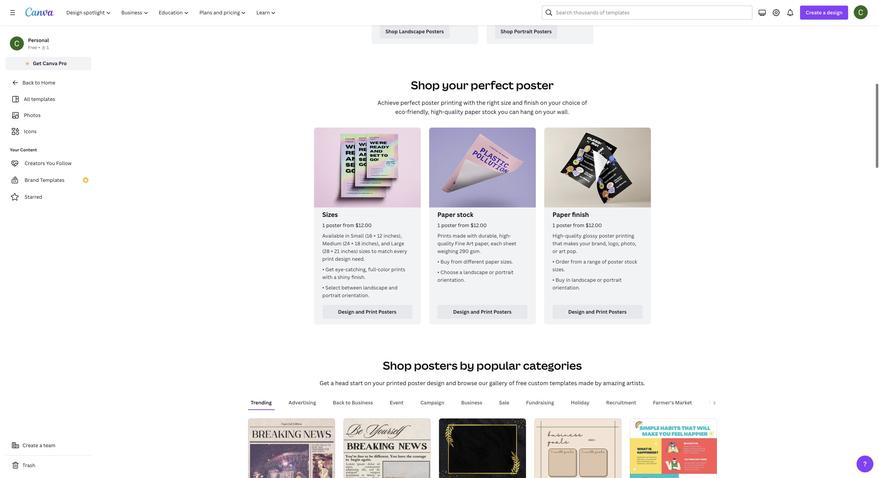 Task type: vqa. For each thing, say whether or not it's contained in the screenshot.


Task type: describe. For each thing, give the bounding box(es) containing it.
0 horizontal spatial sizes.
[[501, 259, 513, 265]]

logo,
[[608, 240, 620, 247]]

design and print posters link for 1
[[322, 305, 412, 319]]

shop portrait posters
[[501, 28, 552, 35]]

free
[[516, 380, 527, 387]]

orientation. for finish
[[553, 285, 580, 291]]

0 vertical spatial templates
[[31, 96, 55, 102]]

glossy
[[583, 233, 598, 239]]

landscape for stock
[[464, 269, 488, 276]]

back for back to business
[[333, 400, 344, 406]]

content
[[20, 147, 37, 153]]

pop.
[[567, 248, 577, 255]]

starred link
[[6, 190, 91, 204]]

• for • buy from different paper sizes.
[[437, 259, 439, 265]]

different
[[464, 259, 484, 265]]

gsm.
[[470, 248, 481, 255]]

sizes 1 poster from $12.00
[[322, 211, 372, 229]]

print
[[322, 256, 334, 262]]

12
[[377, 233, 382, 239]]

a inside button
[[39, 443, 42, 449]]

size
[[501, 99, 511, 107]]

poster inside • order from a range of poster stock sizes.
[[608, 259, 623, 265]]

portrait for finish
[[603, 277, 622, 284]]

choice
[[562, 99, 580, 107]]

with inside the • get eye-catching, full-color prints with a shiny finish.
[[322, 274, 333, 281]]

create a team button
[[6, 439, 91, 453]]

farmer's market button
[[650, 397, 695, 410]]

photos
[[24, 112, 41, 119]]

printing inside high-quality glossy poster printing that makes your brand, logo, photo, or art pop.
[[616, 233, 634, 239]]

• order from a range of poster stock sizes.
[[553, 259, 637, 273]]

recruitment button
[[603, 397, 639, 410]]

posters inside shop landscape posters link
[[426, 28, 444, 35]]

paper for paper stock
[[437, 211, 455, 219]]

black vintage newspaper birthday party poster image
[[248, 419, 335, 479]]

create a design
[[806, 9, 843, 16]]

portrait
[[514, 28, 533, 35]]

1 horizontal spatial design
[[427, 380, 445, 387]]

canva
[[43, 60, 57, 67]]

top level navigation element
[[62, 6, 282, 20]]

gallery
[[489, 380, 508, 387]]

sheet
[[503, 240, 516, 247]]

in inside available in small (16 × 12 inches), medium (24 × 18 inches), and large (28 × 21 inches) sizes to match every print design need.
[[345, 233, 349, 239]]

orientation. for 1
[[342, 292, 370, 299]]

art
[[559, 248, 566, 255]]

with inside achieve perfect poster printing with the right size and finish on your choice of eco-friendly, high-quality paper stock you can hang on your wall.
[[463, 99, 475, 107]]

free
[[28, 45, 37, 51]]

select
[[325, 285, 340, 291]]

poster right printed
[[408, 380, 425, 387]]

fundraising
[[526, 400, 554, 406]]

your up wall.
[[549, 99, 561, 107]]

1 inside the paper stock 1 poster from $12.00
[[437, 222, 440, 229]]

creators
[[25, 160, 45, 167]]

$12.00 inside sizes 1 poster from $12.00
[[355, 222, 372, 229]]

poster up "hang"
[[516, 78, 554, 93]]

color
[[378, 266, 390, 273]]

available in small (16 × 12 inches), medium (24 × 18 inches), and large (28 × 21 inches) sizes to match every print design need.
[[322, 233, 407, 262]]

poster inside the paper stock 1 poster from $12.00
[[441, 222, 457, 229]]

posters
[[414, 358, 458, 373]]

for
[[510, 4, 517, 11]]

paper for paper finish
[[553, 211, 571, 219]]

your inside high-quality glossy poster printing that makes your brand, logo, photo, or art pop.
[[580, 240, 591, 247]]

shop for shop portrait posters
[[501, 28, 513, 35]]

get inside the • get eye-catching, full-color prints with a shiny finish.
[[325, 266, 334, 273]]

from inside • order from a range of poster stock sizes.
[[571, 259, 582, 265]]

design inside available in small (16 × 12 inches), medium (24 × 18 inches), and large (28 × 21 inches) sizes to match every print design need.
[[335, 256, 351, 262]]

1 horizontal spatial by
[[595, 380, 602, 387]]

shop for shop posters by popular categories
[[383, 358, 412, 373]]

you
[[498, 108, 508, 116]]

choose
[[441, 269, 458, 276]]

sale button
[[496, 397, 512, 410]]

all templates
[[24, 96, 55, 102]]

made inside prints made with durable, high- quality fine art paper, each sheet weighing 290 gsm.
[[453, 233, 466, 239]]

(16
[[365, 233, 372, 239]]

1 horizontal spatial paper
[[485, 259, 499, 265]]

• buy from different paper sizes.
[[437, 259, 513, 265]]

18
[[355, 240, 360, 247]]

orientation. for stock
[[437, 277, 465, 284]]

holiday
[[571, 400, 589, 406]]

all templates link
[[10, 93, 87, 106]]

1 horizontal spatial inches),
[[384, 233, 402, 239]]

• for • get eye-catching, full-color prints with a shiny finish.
[[322, 266, 324, 273]]

our
[[479, 380, 488, 387]]

in inside the • buy in landscape or portrait orientation.
[[566, 277, 570, 284]]

friendly,
[[407, 108, 429, 116]]

from inside sizes 1 poster from $12.00
[[343, 222, 354, 229]]

shiny
[[338, 274, 350, 281]]

portrait for stock
[[495, 269, 514, 276]]

0 horizontal spatial ×
[[331, 248, 333, 255]]

back to business
[[333, 400, 373, 406]]

brand templates
[[25, 177, 64, 184]]

black and gold elegant card background image
[[439, 419, 526, 479]]

1 inside sizes 1 poster from $12.00
[[322, 222, 325, 229]]

home
[[41, 79, 55, 86]]

sizes image
[[314, 128, 421, 208]]

paper finish image
[[544, 128, 651, 208]]

your up achieve perfect poster printing with the right size and finish on your choice of eco-friendly, high-quality paper stock you can hang on your wall.
[[442, 78, 468, 93]]

pro
[[59, 60, 67, 67]]

• for • order from a range of poster stock sizes.
[[553, 259, 554, 265]]

printed
[[386, 380, 406, 387]]

2 business from the left
[[461, 400, 482, 406]]

print for stock
[[481, 309, 492, 315]]

poster inside paper finish 1 poster from $12.00
[[556, 222, 572, 229]]

21
[[334, 248, 340, 255]]

1 vertical spatial on
[[535, 108, 542, 116]]

hang
[[520, 108, 534, 116]]

design and print posters for 1
[[338, 309, 396, 315]]

1 vertical spatial ×
[[351, 240, 353, 247]]

can
[[509, 108, 519, 116]]

high- inside achieve perfect poster printing with the right size and finish on your choice of eco-friendly, high-quality paper stock you can hang on your wall.
[[431, 108, 445, 116]]

design inside "create a design" dropdown button
[[827, 9, 843, 16]]

follow
[[56, 160, 72, 167]]

shop for shop landscape posters
[[386, 28, 398, 35]]

brown simple business goals planner poster image
[[534, 419, 621, 479]]

popular
[[477, 358, 521, 373]]

best
[[498, 4, 509, 11]]

every
[[394, 248, 407, 255]]

a inside • order from a range of poster stock sizes.
[[583, 259, 586, 265]]

perfect inside achieve perfect poster printing with the right size and finish on your choice of eco-friendly, high-quality paper stock you can hang on your wall.
[[400, 99, 420, 107]]

back for back to home
[[22, 79, 34, 86]]

design and print posters for stock
[[453, 309, 512, 315]]

1 down the personal
[[47, 45, 49, 51]]

high-
[[553, 233, 565, 239]]

event button
[[387, 397, 406, 410]]

sizes
[[359, 248, 370, 255]]

get for canva
[[33, 60, 41, 67]]

1 business from the left
[[352, 400, 373, 406]]

your left wall.
[[543, 108, 556, 116]]

quality inside high-quality glossy poster printing that makes your brand, logo, photo, or art pop.
[[565, 233, 582, 239]]

icons
[[24, 128, 37, 135]]

Search search field
[[556, 6, 748, 19]]

brand
[[25, 177, 39, 184]]

of for shop posters by popular categories
[[509, 380, 515, 387]]

posters for paper finish
[[609, 309, 627, 315]]

your left printed
[[373, 380, 385, 387]]

fine
[[455, 240, 465, 247]]

to inside available in small (16 × 12 inches), medium (24 × 18 inches), and large (28 × 21 inches) sizes to match every print design need.
[[372, 248, 377, 255]]

custom
[[528, 380, 548, 387]]

or for paper stock
[[489, 269, 494, 276]]

peace
[[709, 400, 723, 406]]

small
[[351, 233, 364, 239]]

quality inside prints made with durable, high- quality fine art paper, each sheet weighing 290 gsm.
[[437, 240, 454, 247]]

shop landscape posters
[[386, 28, 444, 35]]

to for home
[[35, 79, 40, 86]]

poster inside achieve perfect poster printing with the right size and finish on your choice of eco-friendly, high-quality paper stock you can hang on your wall.
[[422, 99, 439, 107]]

stock inside the paper stock 1 poster from $12.00
[[457, 211, 474, 219]]

2 vertical spatial on
[[364, 380, 371, 387]]

(24
[[343, 240, 350, 247]]

design and print posters link for finish
[[553, 305, 642, 319]]

design for finish
[[568, 309, 584, 315]]

trash
[[22, 463, 35, 469]]

1 horizontal spatial templates
[[550, 380, 577, 387]]

a inside • choose a landscape or portrait orientation.
[[460, 269, 462, 276]]

of inside • order from a range of poster stock sizes.
[[602, 259, 607, 265]]

sizes
[[322, 211, 338, 219]]

printing inside achieve perfect poster printing with the right size and finish on your choice of eco-friendly, high-quality paper stock you can hang on your wall.
[[441, 99, 462, 107]]



Task type: locate. For each thing, give the bounding box(es) containing it.
inches), up large
[[384, 233, 402, 239]]

• get eye-catching, full-color prints with a shiny finish.
[[322, 266, 405, 281]]

or left art
[[553, 248, 558, 255]]

2 horizontal spatial landscape
[[572, 277, 596, 284]]

buy for in
[[556, 277, 565, 284]]

event
[[390, 400, 404, 406]]

0 horizontal spatial design and print posters link
[[322, 305, 412, 319]]

announcements.
[[505, 12, 545, 18]]

orientation. inside • select between landscape and portrait orientation.
[[342, 292, 370, 299]]

1 horizontal spatial design
[[453, 309, 469, 315]]

1 up high-
[[553, 222, 555, 229]]

paper stock image
[[429, 128, 536, 208]]

buy inside the • buy in landscape or portrait orientation.
[[556, 277, 565, 284]]

paper right different on the right bottom of page
[[485, 259, 499, 265]]

on right start at the bottom left of page
[[364, 380, 371, 387]]

0 horizontal spatial orientation.
[[342, 292, 370, 299]]

to down head on the bottom left
[[346, 400, 351, 406]]

design
[[827, 9, 843, 16], [335, 256, 351, 262], [427, 380, 445, 387]]

a inside the • get eye-catching, full-color prints with a shiny finish.
[[334, 274, 337, 281]]

1 vertical spatial templates
[[550, 380, 577, 387]]

paper up high-
[[553, 211, 571, 219]]

1 horizontal spatial stock
[[482, 108, 496, 116]]

paper inside the paper stock 1 poster from $12.00
[[437, 211, 455, 219]]

printing up photo,
[[616, 233, 634, 239]]

right
[[487, 99, 500, 107]]

1 design and print posters link from the left
[[322, 305, 412, 319]]

stock up art
[[457, 211, 474, 219]]

0 horizontal spatial landscape
[[363, 285, 387, 291]]

of
[[582, 99, 587, 107], [602, 259, 607, 265], [509, 380, 515, 387]]

stock inside achieve perfect poster printing with the right size and finish on your choice of eco-friendly, high-quality paper stock you can hang on your wall.
[[482, 108, 496, 116]]

and
[[495, 12, 504, 18], [512, 99, 523, 107], [381, 240, 390, 247], [389, 285, 398, 291], [355, 309, 364, 315], [471, 309, 480, 315], [586, 309, 595, 315], [446, 380, 456, 387]]

1 down sizes
[[322, 222, 325, 229]]

to
[[35, 79, 40, 86], [372, 248, 377, 255], [346, 400, 351, 406]]

posters for sizes
[[379, 309, 396, 315]]

trending
[[251, 400, 272, 406]]

of right choice
[[582, 99, 587, 107]]

1 horizontal spatial made
[[578, 380, 594, 387]]

1 vertical spatial paper
[[485, 259, 499, 265]]

0 vertical spatial high-
[[431, 108, 445, 116]]

in up (24 on the left bottom of page
[[345, 233, 349, 239]]

orientation. down choose
[[437, 277, 465, 284]]

high- inside prints made with durable, high- quality fine art paper, each sheet weighing 290 gsm.
[[499, 233, 511, 239]]

trash link
[[6, 459, 91, 473]]

0 horizontal spatial in
[[345, 233, 349, 239]]

portrait for 1
[[322, 292, 341, 299]]

inches), down (16
[[361, 240, 380, 247]]

create a design button
[[800, 6, 848, 20]]

from up glossy
[[573, 222, 584, 229]]

0 vertical spatial ×
[[374, 233, 376, 239]]

that
[[553, 240, 562, 247]]

get left head on the bottom left
[[320, 380, 329, 387]]

templates down "categories"
[[550, 380, 577, 387]]

market
[[675, 400, 692, 406]]

$12.00 up durable,
[[471, 222, 487, 229]]

or
[[553, 248, 558, 255], [489, 269, 494, 276], [597, 277, 602, 284]]

1 vertical spatial by
[[595, 380, 602, 387]]

landscape down • order from a range of poster stock sizes.
[[572, 277, 596, 284]]

2 vertical spatial to
[[346, 400, 351, 406]]

2 horizontal spatial design and print posters
[[568, 309, 627, 315]]

landscape
[[464, 269, 488, 276], [572, 277, 596, 284], [363, 285, 387, 291]]

get inside button
[[33, 60, 41, 67]]

buy down order
[[556, 277, 565, 284]]

order
[[556, 259, 570, 265]]

0 horizontal spatial design
[[338, 309, 354, 315]]

farmer's market
[[653, 400, 692, 406]]

1 horizontal spatial design and print posters link
[[437, 305, 527, 319]]

0 vertical spatial of
[[582, 99, 587, 107]]

0 vertical spatial in
[[345, 233, 349, 239]]

perfect
[[471, 78, 514, 93], [400, 99, 420, 107]]

and inside available in small (16 × 12 inches), medium (24 × 18 inches), and large (28 × 21 inches) sizes to match every print design need.
[[381, 240, 390, 247]]

quality inside achieve perfect poster printing with the right size and finish on your choice of eco-friendly, high-quality paper stock you can hang on your wall.
[[445, 108, 463, 116]]

poster up available
[[326, 222, 342, 229]]

match
[[378, 248, 393, 255]]

0 horizontal spatial templates
[[31, 96, 55, 102]]

1 horizontal spatial buy
[[556, 277, 565, 284]]

paper
[[437, 211, 455, 219], [553, 211, 571, 219]]

to for business
[[346, 400, 351, 406]]

trending button
[[248, 397, 275, 410]]

1 vertical spatial create
[[22, 443, 38, 449]]

design down 21
[[335, 256, 351, 262]]

posters
[[426, 28, 444, 35], [534, 28, 552, 35], [379, 309, 396, 315], [494, 309, 512, 315], [609, 309, 627, 315]]

get left canva
[[33, 60, 41, 67]]

perfect up the right on the top right of page
[[471, 78, 514, 93]]

1 horizontal spatial portrait
[[495, 269, 514, 276]]

shop
[[386, 28, 398, 35], [501, 28, 513, 35], [411, 78, 440, 93], [383, 358, 412, 373]]

landscape for finish
[[572, 277, 596, 284]]

stock down photo,
[[625, 259, 637, 265]]

back down head on the bottom left
[[333, 400, 344, 406]]

business down start at the bottom left of page
[[352, 400, 373, 406]]

peace button
[[706, 397, 726, 410]]

1 horizontal spatial print
[[481, 309, 492, 315]]

• inside the • get eye-catching, full-color prints with a shiny finish.
[[322, 266, 324, 273]]

3 design and print posters link from the left
[[553, 305, 642, 319]]

design and print posters link for stock
[[437, 305, 527, 319]]

create for create a design
[[806, 9, 822, 16]]

2 vertical spatial quality
[[437, 240, 454, 247]]

0 horizontal spatial design and print posters
[[338, 309, 396, 315]]

sizes. down order
[[553, 266, 565, 273]]

3 design from the left
[[568, 309, 584, 315]]

back to business button
[[330, 397, 376, 410]]

large
[[391, 240, 404, 247]]

stock inside • order from a range of poster stock sizes.
[[625, 259, 637, 265]]

landscape inside • choose a landscape or portrait orientation.
[[464, 269, 488, 276]]

2 design and print posters from the left
[[453, 309, 512, 315]]

landscape inside the • buy in landscape or portrait orientation.
[[572, 277, 596, 284]]

landscape
[[399, 28, 425, 35]]

1
[[47, 45, 49, 51], [322, 222, 325, 229], [437, 222, 440, 229], [553, 222, 555, 229]]

shop for shop your perfect poster
[[411, 78, 440, 93]]

0 vertical spatial perfect
[[471, 78, 514, 93]]

$12.00 up (16
[[355, 222, 372, 229]]

2 horizontal spatial $12.00
[[586, 222, 602, 229]]

wall.
[[557, 108, 569, 116]]

from inside paper finish 1 poster from $12.00
[[573, 222, 584, 229]]

paper inside paper finish 1 poster from $12.00
[[553, 211, 571, 219]]

0 vertical spatial by
[[460, 358, 474, 373]]

from down "pop."
[[571, 259, 582, 265]]

medium
[[322, 240, 342, 247]]

by left amazing
[[595, 380, 602, 387]]

0 vertical spatial sizes.
[[501, 259, 513, 265]]

orientation. inside • choose a landscape or portrait orientation.
[[437, 277, 465, 284]]

create inside dropdown button
[[806, 9, 822, 16]]

business down browse
[[461, 400, 482, 406]]

0 vertical spatial or
[[553, 248, 558, 255]]

shop your perfect poster
[[411, 78, 554, 93]]

1 print from the left
[[366, 309, 377, 315]]

orientation.
[[437, 277, 465, 284], [553, 285, 580, 291], [342, 292, 370, 299]]

from
[[343, 222, 354, 229], [458, 222, 469, 229], [573, 222, 584, 229], [451, 259, 462, 265], [571, 259, 582, 265]]

with up art
[[467, 233, 477, 239]]

1 design and print posters from the left
[[338, 309, 396, 315]]

portrait down • order from a range of poster stock sizes.
[[603, 277, 622, 284]]

(28
[[322, 248, 330, 255]]

stock
[[482, 108, 496, 116], [457, 211, 474, 219], [625, 259, 637, 265]]

shop left portrait
[[501, 28, 513, 35]]

made up "holiday"
[[578, 380, 594, 387]]

finish inside paper finish 1 poster from $12.00
[[572, 211, 589, 219]]

with
[[463, 99, 475, 107], [467, 233, 477, 239], [322, 274, 333, 281]]

or inside • choose a landscape or portrait orientation.
[[489, 269, 494, 276]]

0 horizontal spatial to
[[35, 79, 40, 86]]

posters for paper stock
[[494, 309, 512, 315]]

1 $12.00 from the left
[[355, 222, 372, 229]]

$12.00
[[355, 222, 372, 229], [471, 222, 487, 229], [586, 222, 602, 229]]

orientation. down between
[[342, 292, 370, 299]]

prints made with durable, high- quality fine art paper, each sheet weighing 290 gsm.
[[437, 233, 516, 255]]

portrait inside the • buy in landscape or portrait orientation.
[[603, 277, 622, 284]]

your content
[[10, 147, 37, 153]]

1 vertical spatial to
[[372, 248, 377, 255]]

3 print from the left
[[596, 309, 608, 315]]

from up small at the left of page
[[343, 222, 354, 229]]

3 design and print posters from the left
[[568, 309, 627, 315]]

2 vertical spatial get
[[320, 380, 329, 387]]

poster inside high-quality glossy poster printing that makes your brand, logo, photo, or art pop.
[[599, 233, 614, 239]]

shop portrait posters link
[[495, 25, 557, 39]]

on right "hang"
[[535, 108, 542, 116]]

2 vertical spatial stock
[[625, 259, 637, 265]]

create a team
[[22, 443, 55, 449]]

1 vertical spatial of
[[602, 259, 607, 265]]

design left christina overa image
[[827, 9, 843, 16]]

1 horizontal spatial high-
[[499, 233, 511, 239]]

$12.00 for paper finish
[[586, 222, 602, 229]]

0 horizontal spatial finish
[[524, 99, 539, 107]]

shop up the friendly,
[[411, 78, 440, 93]]

1 inside paper finish 1 poster from $12.00
[[553, 222, 555, 229]]

0 vertical spatial buy
[[441, 259, 450, 265]]

0 vertical spatial landscape
[[464, 269, 488, 276]]

by up browse
[[460, 358, 474, 373]]

× left 21
[[331, 248, 333, 255]]

portrait inside • select between landscape and portrait orientation.
[[322, 292, 341, 299]]

1 horizontal spatial finish
[[572, 211, 589, 219]]

1 horizontal spatial paper
[[553, 211, 571, 219]]

landscape for 1
[[363, 285, 387, 291]]

0 vertical spatial on
[[540, 99, 547, 107]]

poster up high-
[[556, 222, 572, 229]]

your
[[10, 147, 19, 153]]

1 horizontal spatial $12.00
[[471, 222, 487, 229]]

from up fine
[[458, 222, 469, 229]]

1 design from the left
[[338, 309, 354, 315]]

0 horizontal spatial stock
[[457, 211, 474, 219]]

between
[[341, 285, 362, 291]]

finish
[[524, 99, 539, 107], [572, 211, 589, 219]]

poster inside sizes 1 poster from $12.00
[[326, 222, 342, 229]]

landscape inside • select between landscape and portrait orientation.
[[363, 285, 387, 291]]

0 horizontal spatial paper
[[437, 211, 455, 219]]

0 vertical spatial create
[[806, 9, 822, 16]]

create for create a team
[[22, 443, 38, 449]]

1 horizontal spatial to
[[346, 400, 351, 406]]

portrait down 'select'
[[322, 292, 341, 299]]

paper inside achieve perfect poster printing with the right size and finish on your choice of eco-friendly, high-quality paper stock you can hang on your wall.
[[465, 108, 481, 116]]

• for • best for infographics, event promos, and announcements.
[[495, 4, 497, 11]]

2 horizontal spatial design
[[568, 309, 584, 315]]

• inside • best for infographics, event promos, and announcements.
[[495, 4, 497, 11]]

finish.
[[352, 274, 366, 281]]

team
[[43, 443, 55, 449]]

× left 18
[[351, 240, 353, 247]]

1 vertical spatial finish
[[572, 211, 589, 219]]

your
[[442, 78, 468, 93], [549, 99, 561, 107], [543, 108, 556, 116], [580, 240, 591, 247], [373, 380, 385, 387]]

or for paper finish
[[597, 277, 602, 284]]

printing
[[441, 99, 462, 107], [616, 233, 634, 239]]

$12.00 inside paper finish 1 poster from $12.00
[[586, 222, 602, 229]]

0 horizontal spatial business
[[352, 400, 373, 406]]

1 paper from the left
[[437, 211, 455, 219]]

to inside back to home link
[[35, 79, 40, 86]]

0 horizontal spatial or
[[489, 269, 494, 276]]

to left home
[[35, 79, 40, 86]]

eye-
[[335, 266, 345, 273]]

1 vertical spatial portrait
[[603, 277, 622, 284]]

2 vertical spatial of
[[509, 380, 515, 387]]

blue white playful illustration lifestyle poster image
[[630, 419, 717, 479]]

advertising
[[289, 400, 316, 406]]

sizes. down sheet
[[501, 259, 513, 265]]

of for shop your perfect poster
[[582, 99, 587, 107]]

high- right the friendly,
[[431, 108, 445, 116]]

in down order
[[566, 277, 570, 284]]

• inside • choose a landscape or portrait orientation.
[[437, 269, 439, 276]]

1 vertical spatial landscape
[[572, 277, 596, 284]]

0 horizontal spatial of
[[509, 380, 515, 387]]

1 horizontal spatial or
[[553, 248, 558, 255]]

shop left "landscape"
[[386, 28, 398, 35]]

• inside • order from a range of poster stock sizes.
[[553, 259, 554, 265]]

finish up "hang"
[[524, 99, 539, 107]]

1 horizontal spatial design and print posters
[[453, 309, 512, 315]]

of right range
[[602, 259, 607, 265]]

print for 1
[[366, 309, 377, 315]]

create
[[806, 9, 822, 16], [22, 443, 38, 449]]

and inside • best for infographics, event promos, and announcements.
[[495, 12, 504, 18]]

1 horizontal spatial orientation.
[[437, 277, 465, 284]]

and inside • select between landscape and portrait orientation.
[[389, 285, 398, 291]]

design down posters
[[427, 380, 445, 387]]

printing left the
[[441, 99, 462, 107]]

orientation. inside the • buy in landscape or portrait orientation.
[[553, 285, 580, 291]]

all
[[24, 96, 30, 102]]

1 horizontal spatial landscape
[[464, 269, 488, 276]]

1 up prints
[[437, 222, 440, 229]]

paper down the
[[465, 108, 481, 116]]

• inside the • buy in landscape or portrait orientation.
[[553, 277, 554, 284]]

or down • buy from different paper sizes.
[[489, 269, 494, 276]]

of left free
[[509, 380, 515, 387]]

paper,
[[475, 240, 490, 247]]

$12.00 for paper stock
[[471, 222, 487, 229]]

perfect up the friendly,
[[400, 99, 420, 107]]

business
[[352, 400, 373, 406], [461, 400, 482, 406]]

achieve perfect poster printing with the right size and finish on your choice of eco-friendly, high-quality paper stock you can hang on your wall.
[[378, 99, 587, 116]]

0 vertical spatial quality
[[445, 108, 463, 116]]

portrait
[[495, 269, 514, 276], [603, 277, 622, 284], [322, 292, 341, 299]]

of inside achieve perfect poster printing with the right size and finish on your choice of eco-friendly, high-quality paper stock you can hang on your wall.
[[582, 99, 587, 107]]

with left the
[[463, 99, 475, 107]]

• for • buy in landscape or portrait orientation.
[[553, 277, 554, 284]]

by
[[460, 358, 474, 373], [595, 380, 602, 387]]

get left eye-
[[325, 266, 334, 273]]

2 design and print posters link from the left
[[437, 305, 527, 319]]

2 paper from the left
[[553, 211, 571, 219]]

weighing
[[437, 248, 458, 255]]

None search field
[[542, 6, 753, 20]]

• inside • select between landscape and portrait orientation.
[[322, 285, 324, 291]]

1 vertical spatial buy
[[556, 277, 565, 284]]

back
[[22, 79, 34, 86], [333, 400, 344, 406]]

poster up prints
[[441, 222, 457, 229]]

design and print posters for finish
[[568, 309, 627, 315]]

$12.00 inside the paper stock 1 poster from $12.00
[[471, 222, 487, 229]]

0 vertical spatial stock
[[482, 108, 496, 116]]

creators you follow link
[[6, 157, 91, 171]]

1 vertical spatial back
[[333, 400, 344, 406]]

1 vertical spatial quality
[[565, 233, 582, 239]]

on left choice
[[540, 99, 547, 107]]

full-
[[368, 266, 378, 273]]

design and print posters
[[338, 309, 396, 315], [453, 309, 512, 315], [568, 309, 627, 315]]

icons link
[[10, 125, 87, 138]]

high-quality glossy poster printing that makes your brand, logo, photo, or art pop.
[[553, 233, 636, 255]]

2 $12.00 from the left
[[471, 222, 487, 229]]

posters inside the shop portrait posters 'link'
[[534, 28, 552, 35]]

made up fine
[[453, 233, 466, 239]]

made
[[453, 233, 466, 239], [578, 380, 594, 387]]

poster up the friendly,
[[422, 99, 439, 107]]

amazing
[[603, 380, 625, 387]]

or inside high-quality glossy poster printing that makes your brand, logo, photo, or art pop.
[[553, 248, 558, 255]]

2 print from the left
[[481, 309, 492, 315]]

beige vintage newspaper motivational quote poster image
[[343, 419, 430, 479]]

poster down logo,
[[608, 259, 623, 265]]

0 horizontal spatial design
[[335, 256, 351, 262]]

2 design from the left
[[453, 309, 469, 315]]

with inside prints made with durable, high- quality fine art paper, each sheet weighing 290 gsm.
[[467, 233, 477, 239]]

achieve
[[378, 99, 399, 107]]

sale
[[499, 400, 509, 406]]

0 horizontal spatial create
[[22, 443, 38, 449]]

0 horizontal spatial made
[[453, 233, 466, 239]]

or down • order from a range of poster stock sizes.
[[597, 277, 602, 284]]

0 horizontal spatial inches),
[[361, 240, 380, 247]]

portrait down sheet
[[495, 269, 514, 276]]

finish inside achieve perfect poster printing with the right size and finish on your choice of eco-friendly, high-quality paper stock you can hang on your wall.
[[524, 99, 539, 107]]

portrait inside • choose a landscape or portrait orientation.
[[495, 269, 514, 276]]

brand templates link
[[6, 173, 91, 187]]

prints
[[437, 233, 451, 239]]

paper up prints
[[437, 211, 455, 219]]

0 vertical spatial portrait
[[495, 269, 514, 276]]

2 vertical spatial design
[[427, 380, 445, 387]]

design and print posters link
[[322, 305, 412, 319], [437, 305, 527, 319], [553, 305, 642, 319]]

landscape down • buy from different paper sizes.
[[464, 269, 488, 276]]

photo,
[[621, 240, 636, 247]]

0 vertical spatial inches),
[[384, 233, 402, 239]]

a inside dropdown button
[[823, 9, 826, 16]]

buy down weighing
[[441, 259, 450, 265]]

and inside achieve perfect poster printing with the right size and finish on your choice of eco-friendly, high-quality paper stock you can hang on your wall.
[[512, 99, 523, 107]]

need.
[[352, 256, 365, 262]]

0 vertical spatial paper
[[465, 108, 481, 116]]

1 horizontal spatial printing
[[616, 233, 634, 239]]

get for a
[[320, 380, 329, 387]]

your down glossy
[[580, 240, 591, 247]]

eco-
[[395, 108, 407, 116]]

2 horizontal spatial portrait
[[603, 277, 622, 284]]

$12.00 up glossy
[[586, 222, 602, 229]]

finish up glossy
[[572, 211, 589, 219]]

poster up brand,
[[599, 233, 614, 239]]

× left the 12
[[374, 233, 376, 239]]

buy for from
[[441, 259, 450, 265]]

sizes. inside • order from a range of poster stock sizes.
[[553, 266, 565, 273]]

christina overa image
[[854, 5, 868, 19]]

high- up sheet
[[499, 233, 511, 239]]

stock down the right on the top right of page
[[482, 108, 496, 116]]

• for • select between landscape and portrait orientation.
[[322, 285, 324, 291]]

design for 1
[[338, 309, 354, 315]]

design for stock
[[453, 309, 469, 315]]

1 horizontal spatial perfect
[[471, 78, 514, 93]]

1 vertical spatial stock
[[457, 211, 474, 219]]

• buy in landscape or portrait orientation.
[[553, 277, 622, 291]]

1 vertical spatial made
[[578, 380, 594, 387]]

with up 'select'
[[322, 274, 333, 281]]

from up choose
[[451, 259, 462, 265]]

1 horizontal spatial back
[[333, 400, 344, 406]]

1 horizontal spatial business
[[461, 400, 482, 406]]

1 vertical spatial in
[[566, 277, 570, 284]]

from inside the paper stock 1 poster from $12.00
[[458, 222, 469, 229]]

2 vertical spatial or
[[597, 277, 602, 284]]

get canva pro
[[33, 60, 67, 67]]

0 vertical spatial printing
[[441, 99, 462, 107]]

shop up printed
[[383, 358, 412, 373]]

to inside back to business button
[[346, 400, 351, 406]]

1 vertical spatial inches),
[[361, 240, 380, 247]]

campaign button
[[418, 397, 447, 410]]

2 horizontal spatial stock
[[625, 259, 637, 265]]

back up all
[[22, 79, 34, 86]]

or inside the • buy in landscape or portrait orientation.
[[597, 277, 602, 284]]

holiday button
[[568, 397, 592, 410]]

create inside button
[[22, 443, 38, 449]]

templates right all
[[31, 96, 55, 102]]

2 vertical spatial orientation.
[[342, 292, 370, 299]]

shop inside 'link'
[[501, 28, 513, 35]]

recruitment
[[606, 400, 636, 406]]

1 vertical spatial or
[[489, 269, 494, 276]]

landscape down full-
[[363, 285, 387, 291]]

orientation. down order
[[553, 285, 580, 291]]

back inside button
[[333, 400, 344, 406]]

print for finish
[[596, 309, 608, 315]]

1 vertical spatial design
[[335, 256, 351, 262]]

2 horizontal spatial ×
[[374, 233, 376, 239]]

0 vertical spatial to
[[35, 79, 40, 86]]

to right sizes
[[372, 248, 377, 255]]

290
[[459, 248, 469, 255]]

2 vertical spatial landscape
[[363, 285, 387, 291]]

buy
[[441, 259, 450, 265], [556, 277, 565, 284]]

categories
[[523, 358, 582, 373]]

templates
[[40, 177, 64, 184]]

3 $12.00 from the left
[[586, 222, 602, 229]]

• for • choose a landscape or portrait orientation.
[[437, 269, 439, 276]]

0 horizontal spatial back
[[22, 79, 34, 86]]

0 vertical spatial get
[[33, 60, 41, 67]]

get
[[33, 60, 41, 67], [325, 266, 334, 273], [320, 380, 329, 387]]



